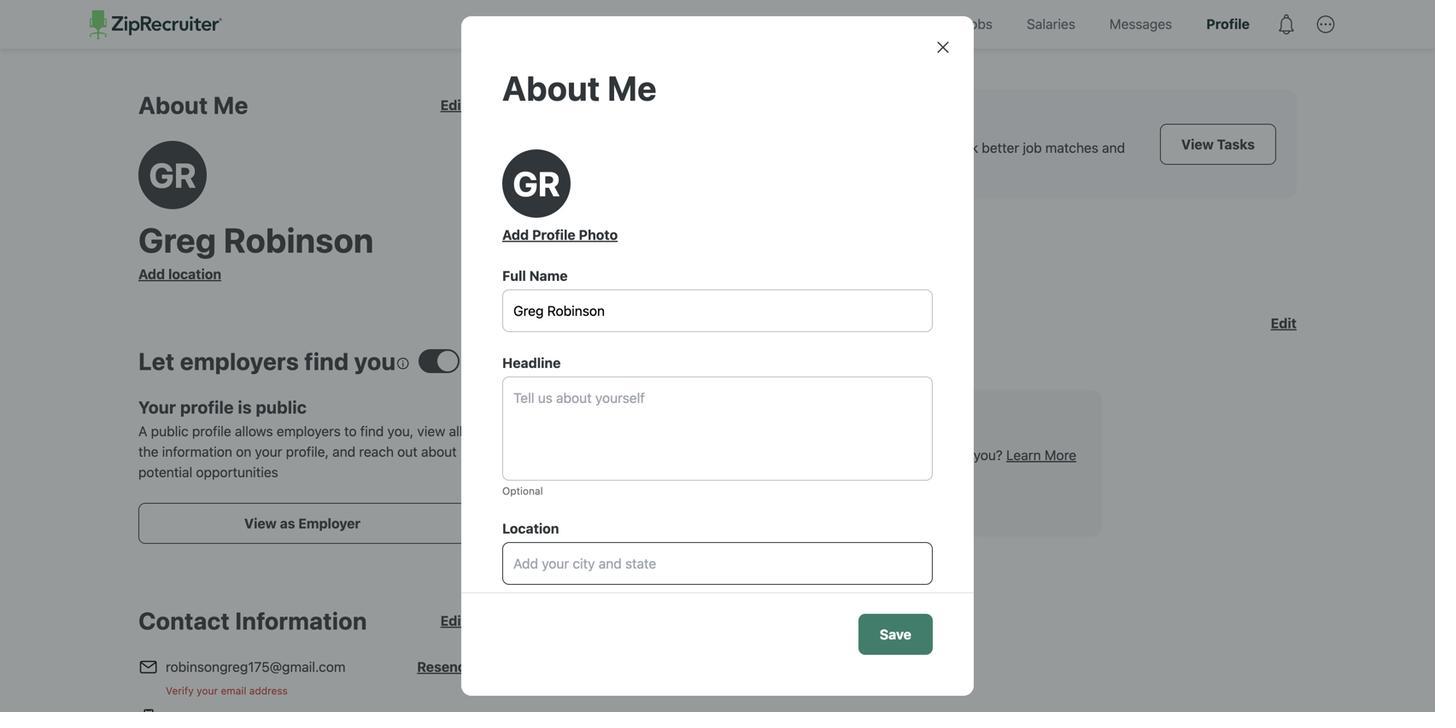 Task type: locate. For each thing, give the bounding box(es) containing it.
2 vertical spatial edit
[[441, 613, 466, 629]]

gr inside 'about me' dialog
[[513, 164, 560, 204]]

1 vertical spatial is
[[238, 397, 252, 417]]

education
[[589, 672, 704, 700]]

view for view as employer
[[244, 515, 277, 532]]

employers up profile,
[[277, 423, 341, 439]]

view tasks button
[[1160, 124, 1276, 165]]

public up the allows
[[256, 397, 307, 417]]

0 horizontal spatial and
[[332, 444, 356, 460]]

your inside your profile is almost complete. finish your profile to unlock better job matches and stand out
[[610, 140, 638, 156]]

your left email
[[197, 685, 218, 697]]

1 vertical spatial view
[[244, 515, 277, 532]]

0 vertical spatial out
[[648, 160, 668, 176]]

0 vertical spatial work
[[589, 262, 649, 290]]

and right matches
[[1102, 140, 1125, 156]]

is inside your profile is public a public profile allows employers to find you, view all the information on your profile, and reach out about potential opportunities
[[238, 397, 252, 417]]

1 horizontal spatial your
[[255, 444, 282, 460]]

your up 'a' on the bottom of page
[[138, 397, 176, 417]]

add work experience
[[611, 580, 752, 597]]

1 vertical spatial your
[[255, 444, 282, 460]]

1 vertical spatial experience
[[679, 580, 752, 597]]

stand
[[610, 160, 645, 176]]

about
[[502, 68, 600, 108], [138, 91, 208, 119]]

view left tasks
[[1181, 136, 1214, 152]]

i left help
[[610, 447, 613, 463]]

can
[[617, 447, 639, 463], [905, 447, 927, 463]]

your for almost
[[610, 140, 638, 156]]

view as employer button
[[138, 503, 466, 544]]

and left reach
[[332, 444, 356, 460]]

messages link
[[1097, 0, 1185, 49]]

employers up the allows
[[180, 347, 299, 375]]

complete.
[[743, 140, 804, 156]]

profile
[[1207, 16, 1250, 32], [532, 227, 576, 243]]

about me dialog
[[0, 0, 1435, 713]]

almost
[[698, 140, 739, 156]]

find
[[304, 347, 349, 375], [360, 423, 384, 439]]

description
[[736, 447, 805, 463]]

0 horizontal spatial to
[[344, 423, 357, 439]]

experience inside button
[[679, 580, 752, 597]]

1 horizontal spatial and
[[1102, 140, 1125, 156]]

1 vertical spatial to
[[344, 423, 357, 439]]

to
[[921, 140, 934, 156], [344, 423, 357, 439]]

public
[[256, 397, 307, 417], [151, 423, 189, 439]]

Headline text field
[[503, 378, 932, 480]]

0 vertical spatial public
[[256, 397, 307, 417]]

profile inside button
[[532, 227, 576, 243]]

unlock
[[937, 140, 978, 156]]

your right the "finish"
[[848, 140, 875, 156]]

0 horizontal spatial view
[[244, 515, 277, 532]]

edit for about me
[[441, 97, 466, 113]]

ai
[[874, 447, 886, 463]]

your inside your profile is public a public profile allows employers to find you, view all the information on your profile, and reach out about potential opportunities
[[138, 397, 176, 417]]

about me
[[502, 68, 657, 108], [138, 91, 248, 119]]

1 horizontal spatial gr
[[513, 164, 560, 204]]

1 horizontal spatial find
[[360, 423, 384, 439]]

out
[[648, 160, 668, 176], [397, 444, 418, 460]]

is
[[684, 140, 694, 156], [238, 397, 252, 417]]

is up the allows
[[238, 397, 252, 417]]

—
[[889, 447, 901, 463]]

0 vertical spatial edit button
[[441, 95, 466, 115]]

1 horizontal spatial to
[[921, 140, 934, 156]]

edit button for about me
[[441, 95, 466, 115]]

your right "on"
[[255, 444, 282, 460]]

0 vertical spatial add
[[502, 227, 529, 243]]

0 horizontal spatial your
[[138, 397, 176, 417]]

0 vertical spatial and
[[1102, 140, 1125, 156]]

1 vertical spatial add
[[138, 266, 165, 282]]

work inside button
[[641, 580, 675, 597]]

0 vertical spatial edit
[[441, 97, 466, 113]]

gr up the greg
[[149, 155, 196, 195]]

view tasks
[[1181, 136, 1255, 152]]

1 horizontal spatial profile
[[1207, 16, 1250, 32]]

add
[[502, 227, 529, 243], [138, 266, 165, 282], [611, 580, 637, 597]]

0 vertical spatial find
[[304, 347, 349, 375]]

close image
[[933, 37, 953, 57]]

1 horizontal spatial me
[[607, 68, 657, 108]]

work
[[589, 262, 649, 290], [641, 580, 675, 597]]

resend button
[[417, 657, 466, 677]]

can left help
[[617, 447, 639, 463]]

1 horizontal spatial about me
[[502, 68, 657, 108]]

add inside 'about me' dialog
[[502, 227, 529, 243]]

and
[[1102, 140, 1125, 156], [332, 444, 356, 460]]

add inside greg robinson add location
[[138, 266, 165, 282]]

profile
[[642, 140, 681, 156], [879, 140, 918, 156], [180, 397, 234, 417], [192, 423, 231, 439]]

out right stand
[[648, 160, 668, 176]]

Location text field
[[503, 543, 932, 584]]

experience
[[654, 262, 781, 290], [679, 580, 752, 597]]

1 vertical spatial edit
[[1271, 315, 1297, 331]]

2022
[[615, 362, 647, 378]]

me
[[607, 68, 657, 108], [213, 91, 248, 119]]

jobs
[[963, 16, 993, 32]]

1 vertical spatial profile
[[532, 227, 576, 243]]

gr up add profile photo button
[[513, 164, 560, 204]]

add for add profile photo
[[502, 227, 529, 243]]

i left show on the bottom right
[[931, 447, 934, 463]]

0 horizontal spatial i
[[610, 447, 613, 463]]

i can help make this description pop using ai — can i show you? learn more
[[610, 447, 1077, 463]]

i
[[610, 447, 613, 463], [931, 447, 934, 463]]

as
[[280, 515, 295, 532]]

2 vertical spatial edit button
[[441, 611, 466, 631]]

your
[[848, 140, 875, 156], [255, 444, 282, 460], [197, 685, 218, 697]]

-
[[651, 362, 657, 378]]

optional
[[502, 485, 543, 497]]

view as employer
[[244, 515, 361, 532]]

potential
[[138, 464, 192, 480]]

view
[[1181, 136, 1214, 152], [244, 515, 277, 532]]

1 vertical spatial work
[[641, 580, 675, 597]]

add profile photo
[[502, 227, 618, 243]]

public right 'a' on the bottom of page
[[151, 423, 189, 439]]

me inside 'about me' dialog
[[607, 68, 657, 108]]

0 vertical spatial employers
[[180, 347, 299, 375]]

0 vertical spatial is
[[684, 140, 694, 156]]

1 can from the left
[[617, 447, 639, 463]]

is inside your profile is almost complete. finish your profile to unlock better job matches and stand out
[[684, 140, 694, 156]]

2 horizontal spatial add
[[611, 580, 637, 597]]

2 horizontal spatial your
[[848, 140, 875, 156]]

a
[[138, 423, 147, 439]]

feb
[[661, 362, 684, 378]]

0 horizontal spatial about me
[[138, 91, 248, 119]]

headline
[[502, 355, 561, 371]]

find up reach
[[360, 423, 384, 439]]

information
[[162, 444, 232, 460]]

0 vertical spatial your
[[610, 140, 638, 156]]

0 horizontal spatial add
[[138, 266, 165, 282]]

1 vertical spatial and
[[332, 444, 356, 460]]

1 horizontal spatial your
[[610, 140, 638, 156]]

1 horizontal spatial view
[[1181, 136, 1214, 152]]

greg robinson add location
[[138, 220, 374, 282]]

1 vertical spatial your
[[138, 397, 176, 417]]

about
[[421, 444, 457, 460]]

1 vertical spatial find
[[360, 423, 384, 439]]

can right —
[[905, 447, 927, 463]]

using
[[836, 447, 870, 463]]

verify your email address
[[166, 685, 288, 697]]

1 horizontal spatial is
[[684, 140, 694, 156]]

is left almost
[[684, 140, 694, 156]]

view for view tasks
[[1181, 136, 1214, 152]]

out down you,
[[397, 444, 418, 460]]

1 horizontal spatial about
[[502, 68, 600, 108]]

0 horizontal spatial your
[[197, 685, 218, 697]]

0 horizontal spatial profile
[[532, 227, 576, 243]]

is for public
[[238, 397, 252, 417]]

edit for contact information
[[441, 613, 466, 629]]

1 horizontal spatial add
[[502, 227, 529, 243]]

your profile is public a public profile allows employers to find you, view all the information on your profile, and reach out about potential opportunities
[[138, 397, 463, 480]]

1 horizontal spatial i
[[931, 447, 934, 463]]

0 horizontal spatial can
[[617, 447, 639, 463]]

is for almost
[[684, 140, 694, 156]]

robinsongreg175@gmail.com
[[166, 659, 346, 675]]

1 vertical spatial out
[[397, 444, 418, 460]]

1 horizontal spatial out
[[648, 160, 668, 176]]

0 horizontal spatial out
[[397, 444, 418, 460]]

0 horizontal spatial public
[[151, 423, 189, 439]]

edit
[[441, 97, 466, 113], [1271, 315, 1297, 331], [441, 613, 466, 629]]

find left the you
[[304, 347, 349, 375]]

and inside your profile is almost complete. finish your profile to unlock better job matches and stand out
[[1102, 140, 1125, 156]]

1 i from the left
[[610, 447, 613, 463]]

view left 'as'
[[244, 515, 277, 532]]

2 vertical spatial add
[[611, 580, 637, 597]]

1 horizontal spatial can
[[905, 447, 927, 463]]

gr
[[149, 155, 196, 195], [513, 164, 560, 204]]

name
[[529, 268, 568, 284]]

0 horizontal spatial is
[[238, 397, 252, 417]]

0 vertical spatial view
[[1181, 136, 1214, 152]]

help
[[643, 447, 669, 463]]

to inside your profile is public a public profile allows employers to find you, view all the information on your profile, and reach out about potential opportunities
[[344, 423, 357, 439]]

0 vertical spatial your
[[848, 140, 875, 156]]

0 vertical spatial to
[[921, 140, 934, 156]]

1 vertical spatial employers
[[277, 423, 341, 439]]

location
[[502, 521, 559, 537]]

you?
[[974, 447, 1003, 463]]

edit button
[[441, 95, 466, 115], [1271, 313, 1297, 333], [441, 611, 466, 631]]

your up stand
[[610, 140, 638, 156]]

to left you,
[[344, 423, 357, 439]]

to left unlock
[[921, 140, 934, 156]]

contact
[[138, 607, 230, 635]]



Task type: vqa. For each thing, say whether or not it's contained in the screenshot.
FIND
yes



Task type: describe. For each thing, give the bounding box(es) containing it.
let employers find you
[[138, 347, 396, 375]]

make
[[673, 447, 706, 463]]

1 horizontal spatial public
[[256, 397, 307, 417]]

work experience
[[589, 262, 781, 290]]

the
[[138, 444, 158, 460]]

out inside your profile is almost complete. finish your profile to unlock better job matches and stand out
[[648, 160, 668, 176]]

your inside your profile is almost complete. finish your profile to unlock better job matches and stand out
[[848, 140, 875, 156]]

job
[[1023, 140, 1042, 156]]

show
[[938, 447, 970, 463]]

finish
[[808, 140, 844, 156]]

you,
[[387, 423, 414, 439]]

email
[[221, 685, 246, 697]]

employers inside your profile is public a public profile allows employers to find you, view all the information on your profile, and reach out about potential opportunities
[[277, 423, 341, 439]]

your inside your profile is public a public profile allows employers to find you, view all the information on your profile, and reach out about potential opportunities
[[255, 444, 282, 460]]

matches
[[1046, 140, 1099, 156]]

ziprecruiter image
[[90, 10, 222, 39]]

salaries
[[1027, 16, 1076, 32]]

contact information
[[138, 607, 367, 635]]

greg
[[138, 220, 216, 260]]

add for add work experience
[[611, 580, 637, 597]]

tasks
[[1217, 136, 1255, 152]]

full name
[[502, 268, 568, 284]]

jan
[[589, 362, 612, 378]]

and inside your profile is public a public profile allows employers to find you, view all the information on your profile, and reach out about potential opportunities
[[332, 444, 356, 460]]

find inside your profile is public a public profile allows employers to find you, view all the information on your profile, and reach out about potential opportunities
[[360, 423, 384, 439]]

address
[[249, 685, 288, 697]]

information
[[235, 607, 367, 635]]

add location button
[[138, 264, 221, 284]]

save
[[880, 627, 912, 643]]

tooltip arrow image
[[386, 340, 420, 357]]

2 can from the left
[[905, 447, 927, 463]]

view
[[417, 423, 445, 439]]

about me inside dialog
[[502, 68, 657, 108]]

robinson
[[224, 220, 374, 260]]

0 horizontal spatial me
[[213, 91, 248, 119]]

more
[[1045, 447, 1077, 463]]

Full Name text field
[[503, 290, 932, 331]]

salaries link
[[1014, 0, 1088, 49]]

jobs link
[[950, 0, 1006, 49]]

0 vertical spatial experience
[[654, 262, 781, 290]]

messages
[[1110, 16, 1172, 32]]

2 i from the left
[[931, 447, 934, 463]]

manager
[[589, 312, 662, 332]]

about inside dialog
[[502, 68, 600, 108]]

edit button for contact information
[[441, 611, 466, 631]]

add work experience button
[[589, 568, 774, 609]]

0 vertical spatial profile
[[1207, 16, 1250, 32]]

profile,
[[286, 444, 329, 460]]

save button
[[858, 614, 933, 655]]

pop
[[809, 447, 833, 463]]

location
[[168, 266, 221, 282]]

on
[[236, 444, 251, 460]]

jan 2022 - feb 2024
[[589, 362, 720, 378]]

0 horizontal spatial about
[[138, 91, 208, 119]]

resend
[[417, 659, 466, 675]]

better
[[982, 140, 1019, 156]]

all
[[449, 423, 463, 439]]

0 horizontal spatial gr
[[149, 155, 196, 195]]

learn more button
[[1006, 445, 1077, 465]]

opportunities
[[196, 464, 278, 480]]

1 vertical spatial edit button
[[1271, 313, 1297, 333]]

employer
[[298, 515, 361, 532]]

this
[[710, 447, 732, 463]]

out inside your profile is public a public profile allows employers to find you, view all the information on your profile, and reach out about potential opportunities
[[397, 444, 418, 460]]

2 vertical spatial your
[[197, 685, 218, 697]]

reach
[[359, 444, 394, 460]]

allows
[[235, 423, 273, 439]]

full
[[502, 268, 526, 284]]

profile link
[[1194, 0, 1263, 49]]

1 vertical spatial public
[[151, 423, 189, 439]]

photo
[[579, 227, 618, 243]]

0 horizontal spatial find
[[304, 347, 349, 375]]

you
[[354, 347, 396, 375]]

to inside your profile is almost complete. finish your profile to unlock better job matches and stand out
[[921, 140, 934, 156]]

your for public
[[138, 397, 176, 417]]

verify
[[166, 685, 194, 697]]

your profile is almost complete. finish your profile to unlock better job matches and stand out
[[610, 140, 1125, 176]]

learn
[[1006, 447, 1041, 463]]

add profile photo button
[[502, 225, 618, 245]]

2024
[[688, 362, 720, 378]]

let
[[138, 347, 175, 375]]



